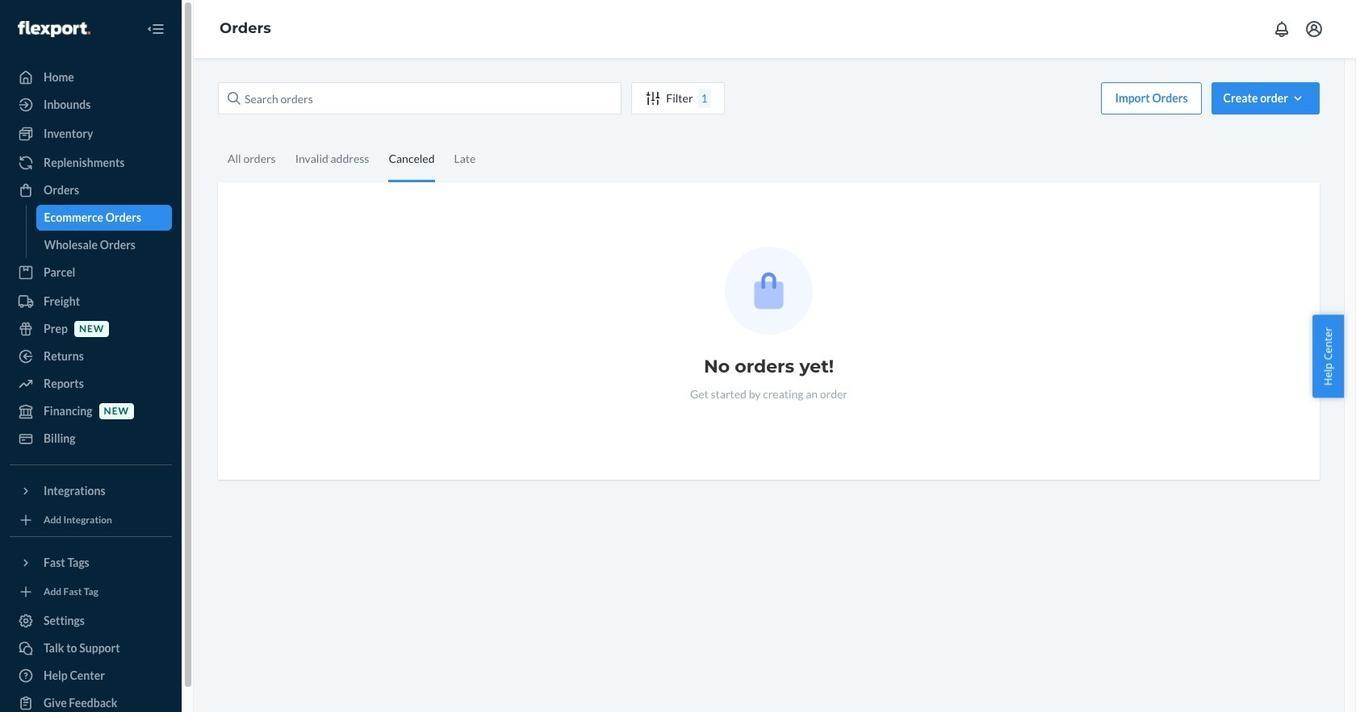 Task type: locate. For each thing, give the bounding box(es) containing it.
open notifications image
[[1272, 19, 1292, 39]]

empty list image
[[725, 247, 813, 335]]



Task type: describe. For each thing, give the bounding box(es) containing it.
flexport logo image
[[18, 21, 90, 37]]

Search orders text field
[[218, 82, 622, 115]]

search image
[[228, 92, 241, 105]]

open account menu image
[[1305, 19, 1324, 39]]

close navigation image
[[146, 19, 166, 39]]



Task type: vqa. For each thing, say whether or not it's contained in the screenshot.
SEARCH ORDERS Text Box
yes



